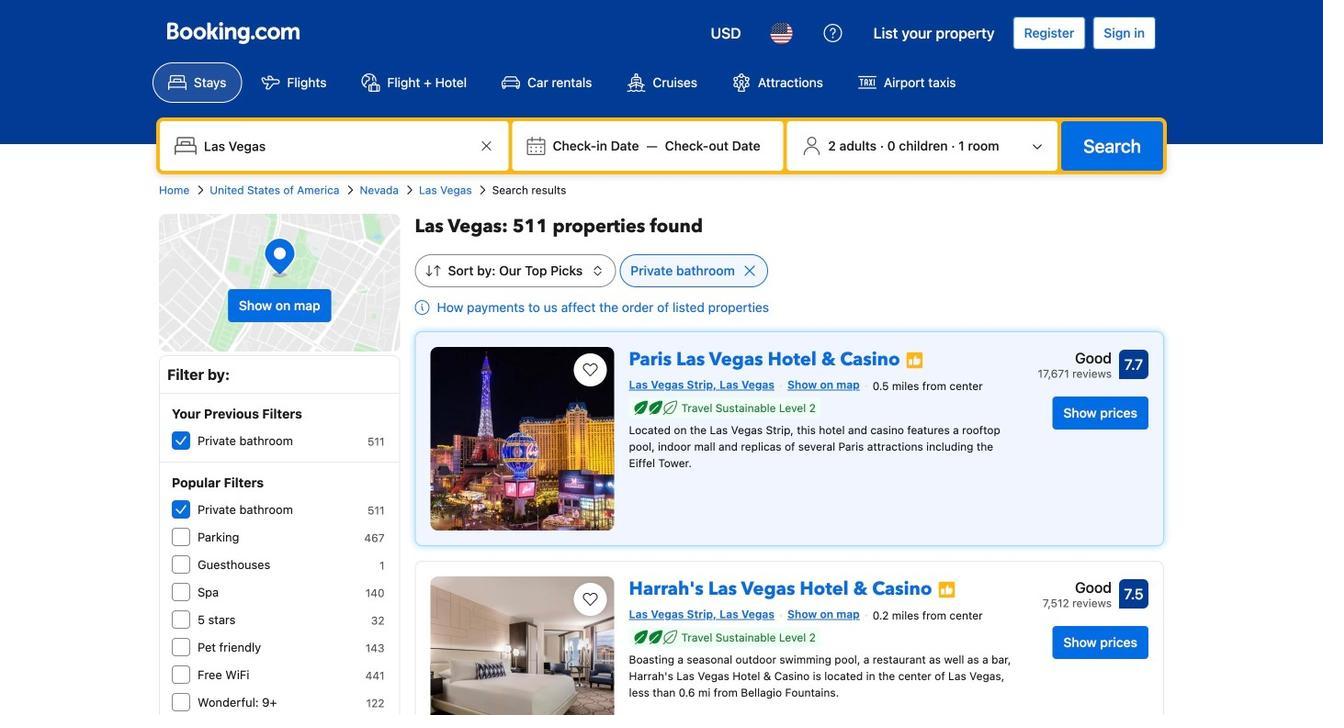 Task type: vqa. For each thing, say whether or not it's contained in the screenshot.
for
no



Task type: describe. For each thing, give the bounding box(es) containing it.
good element for scored 7.7 'element'
[[1038, 347, 1112, 369]]

search results updated. las vegas: 511 properties found. applied filters: private bathroom. element
[[415, 214, 1164, 240]]

booking.com image
[[167, 22, 300, 44]]

scored 7.7 element
[[1119, 350, 1148, 379]]

paris las vegas hotel & casino image
[[430, 347, 614, 531]]

scored 7.5 element
[[1119, 580, 1148, 609]]

Where are you going? field
[[197, 130, 475, 163]]



Task type: locate. For each thing, give the bounding box(es) containing it.
good element left scored 7.5 element
[[1043, 577, 1112, 599]]

harrah's las vegas hotel & casino image
[[430, 577, 614, 716]]

0 vertical spatial good element
[[1038, 347, 1112, 369]]

good element left scored 7.7 'element'
[[1038, 347, 1112, 369]]

1 vertical spatial good element
[[1043, 577, 1112, 599]]

good element
[[1038, 347, 1112, 369], [1043, 577, 1112, 599]]

good element for scored 7.5 element
[[1043, 577, 1112, 599]]



